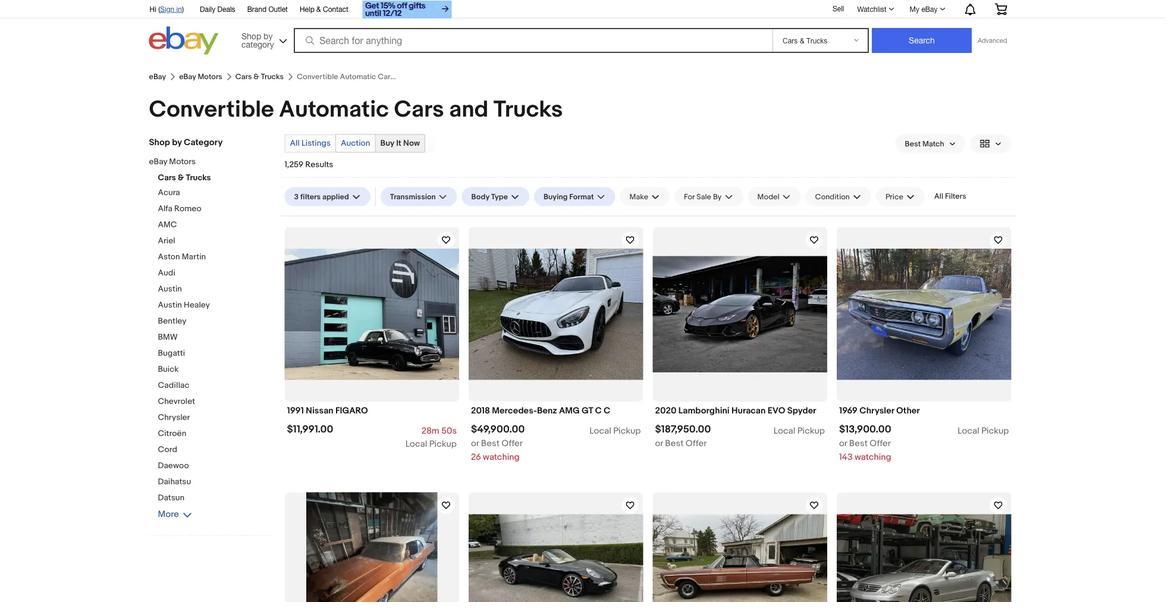 Task type: describe. For each thing, give the bounding box(es) containing it.
austin link
[[158, 284, 271, 295]]

bugatti link
[[158, 348, 271, 360]]

mercedes-
[[492, 405, 537, 416]]

cord link
[[158, 445, 271, 456]]

2003 mercedes-benz sl-class sl 55 amg image
[[837, 514, 1012, 602]]

shop by category button
[[236, 26, 290, 52]]

more button
[[158, 509, 192, 520]]

sign in link
[[160, 5, 182, 13]]

2018 mercedes-benz amg gt c c
[[471, 405, 611, 416]]

contact
[[323, 5, 349, 13]]

by for category
[[264, 31, 273, 41]]

best match button
[[896, 134, 966, 153]]

aston
[[158, 252, 180, 262]]

2 austin from the top
[[158, 300, 182, 310]]

cars for automatic
[[394, 96, 444, 123]]

auction link
[[336, 135, 375, 152]]

& for help
[[317, 5, 321, 13]]

1991 nissan figaro link
[[287, 405, 457, 419]]

convertible automatic cars and trucks
[[149, 96, 563, 123]]

romeo
[[174, 204, 202, 214]]

& for cars
[[254, 72, 259, 81]]

cadillac
[[158, 381, 190, 391]]

help & contact link
[[300, 3, 349, 16]]

1 austin from the top
[[158, 284, 182, 294]]

evo
[[768, 405, 786, 416]]

now
[[403, 138, 420, 148]]

cadillac link
[[158, 381, 271, 392]]

daily deals
[[200, 5, 235, 13]]

buying format button
[[534, 187, 616, 206]]

transmission button
[[381, 187, 457, 206]]

1969 chrysler other image
[[837, 249, 1012, 380]]

auction
[[341, 138, 370, 148]]

all for all filters
[[935, 192, 944, 201]]

austin healey link
[[158, 300, 271, 312]]

bmw link
[[158, 332, 271, 344]]

local inside 28m 50s local pickup
[[406, 439, 427, 450]]

1966 plymouth fury image
[[653, 514, 828, 602]]

local for local pickup or best offer 143 watching
[[958, 426, 980, 437]]

filters
[[301, 192, 321, 201]]

1991 nissan figaro image
[[285, 249, 459, 380]]

offer for $49,900.00
[[502, 438, 523, 449]]

type
[[491, 192, 508, 201]]

2018 mercedes-benz amg gt c c link
[[471, 405, 641, 419]]

pickup inside 28m 50s local pickup
[[429, 439, 457, 450]]

1 vertical spatial ebay motors link
[[149, 157, 262, 168]]

1 c from the left
[[595, 405, 602, 416]]

2 c from the left
[[604, 405, 611, 416]]

none submit inside the shop by category banner
[[872, 28, 972, 53]]

condition button
[[806, 187, 872, 206]]

sale
[[697, 192, 712, 201]]

chrysler inside ebay motors cars & trucks acura alfa romeo amc ariel aston martin audi austin austin healey bentley bmw bugatti buick cadillac chevrolet chrysler citroën cord daewoo daihatsu datsun
[[158, 413, 190, 423]]

or for $49,900.00
[[471, 438, 479, 449]]

$187,950.00
[[656, 424, 711, 436]]

trucks for motors
[[186, 173, 211, 183]]

1971 pontiac gto image
[[307, 493, 438, 602]]

format
[[570, 192, 594, 201]]

0 vertical spatial trucks
[[261, 72, 284, 81]]

convertible
[[149, 96, 274, 123]]

datsun link
[[158, 493, 271, 504]]

1969 chrysler other link
[[840, 405, 1010, 419]]

chevrolet
[[158, 397, 195, 407]]

2020 lamborghini huracan evo spyder image
[[653, 256, 828, 373]]

ebay link
[[149, 72, 166, 81]]

amg
[[559, 405, 580, 416]]

amc link
[[158, 220, 271, 231]]

best match
[[906, 139, 945, 148]]

ebay motors
[[179, 72, 222, 81]]

all listings
[[290, 138, 331, 148]]

deals
[[218, 5, 235, 13]]

daihatsu link
[[158, 477, 271, 488]]

lamborghini
[[679, 405, 730, 416]]

get an extra 15% off image
[[363, 1, 452, 18]]

brand outlet link
[[247, 3, 288, 16]]

pickup for local pickup or best offer 143 watching
[[982, 426, 1010, 437]]

by
[[713, 192, 722, 201]]

listings
[[302, 138, 331, 148]]

all filters button
[[930, 187, 972, 206]]

watchlist
[[858, 5, 887, 13]]

2020 lamborghini huracan evo spyder link
[[656, 405, 825, 419]]

motors for ebay motors cars & trucks acura alfa romeo amc ariel aston martin audi austin austin healey bentley bmw bugatti buick cadillac chevrolet chrysler citroën cord daewoo daihatsu datsun
[[169, 157, 196, 167]]

my ebay
[[910, 5, 938, 13]]

offer inside local pickup or best offer
[[686, 438, 707, 449]]

your shopping cart image
[[995, 3, 1008, 15]]

model button
[[748, 187, 801, 206]]

2013 porsche 911 carrera s convertible image
[[469, 514, 644, 602]]

body type
[[472, 192, 508, 201]]

28m
[[422, 426, 440, 437]]

3 filters applied
[[294, 192, 349, 201]]

all for all listings
[[290, 138, 300, 148]]

3
[[294, 192, 299, 201]]

category
[[184, 137, 223, 148]]

watching for $49,900.00
[[483, 452, 520, 463]]

0 vertical spatial cars
[[236, 72, 252, 81]]

1969 chrysler other
[[840, 405, 920, 416]]



Task type: locate. For each thing, give the bounding box(es) containing it.
0 vertical spatial austin
[[158, 284, 182, 294]]

0 horizontal spatial by
[[172, 137, 182, 148]]

austin down audi
[[158, 284, 182, 294]]

automatic
[[279, 96, 389, 123]]

price
[[886, 192, 904, 201]]

pickup inside local pickup or best offer 143 watching
[[982, 426, 1010, 437]]

pickup for local pickup or best offer
[[798, 426, 825, 437]]

buying format
[[544, 192, 594, 201]]

143
[[840, 452, 853, 463]]

buick link
[[158, 365, 271, 376]]

shop by category
[[242, 31, 274, 49]]

ebay motors link
[[179, 72, 222, 81], [149, 157, 262, 168]]

1 horizontal spatial watching
[[855, 452, 892, 463]]

$13,900.00
[[840, 424, 892, 436]]

sell link
[[828, 4, 850, 13]]

other
[[897, 405, 920, 416]]

1 horizontal spatial chrysler
[[860, 405, 895, 416]]

cars & trucks link
[[236, 72, 284, 81]]

best inside dropdown button
[[906, 139, 921, 148]]

bmw
[[158, 332, 178, 342]]

0 horizontal spatial chrysler
[[158, 413, 190, 423]]

cars down "category"
[[236, 72, 252, 81]]

cars up now
[[394, 96, 444, 123]]

spyder
[[788, 405, 817, 416]]

ebay right the my
[[922, 5, 938, 13]]

cars & trucks
[[236, 72, 284, 81]]

citroën
[[158, 429, 186, 439]]

0 horizontal spatial trucks
[[186, 173, 211, 183]]

ebay left ebay motors on the left top
[[149, 72, 166, 81]]

by
[[264, 31, 273, 41], [172, 137, 182, 148]]

0 vertical spatial by
[[264, 31, 273, 41]]

shop for shop by category
[[149, 137, 170, 148]]

buy it now
[[381, 138, 420, 148]]

cord
[[158, 445, 177, 455]]

watching right 143
[[855, 452, 892, 463]]

pickup inside the local pickup or best offer 26 watching
[[614, 426, 641, 437]]

local down gt
[[590, 426, 612, 437]]

)
[[182, 5, 184, 13]]

local for local pickup or best offer
[[774, 426, 796, 437]]

audi
[[158, 268, 176, 278]]

sign
[[160, 5, 175, 13]]

1 vertical spatial shop
[[149, 137, 170, 148]]

local
[[590, 426, 612, 437], [774, 426, 796, 437], [958, 426, 980, 437], [406, 439, 427, 450]]

1 offer from the left
[[502, 438, 523, 449]]

$49,900.00
[[471, 424, 525, 436]]

shop by category banner
[[143, 0, 1017, 58]]

1 vertical spatial motors
[[169, 157, 196, 167]]

ebay inside account navigation
[[922, 5, 938, 13]]

0 horizontal spatial &
[[178, 173, 184, 183]]

daewoo link
[[158, 461, 271, 472]]

motors down shop by category
[[169, 157, 196, 167]]

0 vertical spatial &
[[317, 5, 321, 13]]

offer down $13,900.00
[[870, 438, 891, 449]]

cars for motors
[[158, 173, 176, 183]]

shop left the category
[[149, 137, 170, 148]]

2018
[[471, 405, 490, 416]]

best down the $187,950.00
[[666, 438, 684, 449]]

motors inside ebay motors cars & trucks acura alfa romeo amc ariel aston martin audi austin austin healey bentley bmw bugatti buick cadillac chevrolet chrysler citroën cord daewoo daihatsu datsun
[[169, 157, 196, 167]]

1991
[[287, 405, 304, 416]]

body
[[472, 192, 490, 201]]

Search for anything text field
[[296, 29, 771, 52]]

1 or from the left
[[471, 438, 479, 449]]

shop down brand
[[242, 31, 261, 41]]

1 horizontal spatial &
[[254, 72, 259, 81]]

or inside the local pickup or best offer 26 watching
[[471, 438, 479, 449]]

2 horizontal spatial offer
[[870, 438, 891, 449]]

1 vertical spatial austin
[[158, 300, 182, 310]]

buy it now link
[[376, 135, 425, 152]]

1 horizontal spatial c
[[604, 405, 611, 416]]

0 vertical spatial all
[[290, 138, 300, 148]]

ebay for ebay motors
[[179, 72, 196, 81]]

0 horizontal spatial c
[[595, 405, 602, 416]]

chrysler up 'citroën'
[[158, 413, 190, 423]]

local down 28m
[[406, 439, 427, 450]]

or for $13,900.00
[[840, 438, 848, 449]]

1,259 results
[[285, 159, 334, 170]]

or up 143
[[840, 438, 848, 449]]

offer for $13,900.00
[[870, 438, 891, 449]]

all inside all filters button
[[935, 192, 944, 201]]

by inside "shop by category"
[[264, 31, 273, 41]]

& down "category"
[[254, 72, 259, 81]]

c
[[595, 405, 602, 416], [604, 405, 611, 416]]

1 horizontal spatial all
[[935, 192, 944, 201]]

2 or from the left
[[656, 438, 664, 449]]

filters
[[946, 192, 967, 201]]

for sale by
[[684, 192, 722, 201]]

aston martin link
[[158, 252, 271, 263]]

2020 lamborghini huracan evo spyder
[[656, 405, 817, 416]]

ebay motors link down the category
[[149, 157, 262, 168]]

0 horizontal spatial offer
[[502, 438, 523, 449]]

category
[[242, 39, 274, 49]]

daihatsu
[[158, 477, 191, 487]]

buick
[[158, 365, 179, 375]]

1 horizontal spatial cars
[[236, 72, 252, 81]]

1 horizontal spatial shop
[[242, 31, 261, 41]]

watchlist link
[[851, 2, 900, 16]]

0 horizontal spatial watching
[[483, 452, 520, 463]]

offer inside local pickup or best offer 143 watching
[[870, 438, 891, 449]]

1 vertical spatial by
[[172, 137, 182, 148]]

best down $13,900.00
[[850, 438, 868, 449]]

buying
[[544, 192, 568, 201]]

chrysler inside 1969 chrysler other link
[[860, 405, 895, 416]]

by for category
[[172, 137, 182, 148]]

1 horizontal spatial trucks
[[261, 72, 284, 81]]

hi ( sign in )
[[150, 5, 184, 13]]

watching inside local pickup or best offer 143 watching
[[855, 452, 892, 463]]

3 or from the left
[[840, 438, 848, 449]]

watching right 26
[[483, 452, 520, 463]]

3 offer from the left
[[870, 438, 891, 449]]

1 horizontal spatial or
[[656, 438, 664, 449]]

make
[[630, 192, 649, 201]]

make button
[[620, 187, 670, 206]]

local down evo
[[774, 426, 796, 437]]

pickup inside local pickup or best offer
[[798, 426, 825, 437]]

local pickup or best offer 26 watching
[[471, 426, 641, 463]]

pickup
[[614, 426, 641, 437], [798, 426, 825, 437], [982, 426, 1010, 437], [429, 439, 457, 450]]

and
[[449, 96, 489, 123]]

cars
[[236, 72, 252, 81], [394, 96, 444, 123], [158, 173, 176, 183]]

ebay right ebay link
[[179, 72, 196, 81]]

$11,991.00
[[287, 424, 334, 436]]

2 horizontal spatial &
[[317, 5, 321, 13]]

2 vertical spatial cars
[[158, 173, 176, 183]]

1 vertical spatial &
[[254, 72, 259, 81]]

local pickup or best offer
[[656, 426, 825, 449]]

offer down "$49,900.00"
[[502, 438, 523, 449]]

shop by category
[[149, 137, 223, 148]]

local inside the local pickup or best offer 26 watching
[[590, 426, 612, 437]]

ebay up acura
[[149, 157, 167, 167]]

or up 26
[[471, 438, 479, 449]]

best inside local pickup or best offer
[[666, 438, 684, 449]]

outlet
[[269, 5, 288, 13]]

by left the category
[[172, 137, 182, 148]]

& up acura
[[178, 173, 184, 183]]

all up 1,259
[[290, 138, 300, 148]]

28m 50s local pickup
[[406, 426, 457, 450]]

daily deals link
[[200, 3, 235, 16]]

0 horizontal spatial motors
[[169, 157, 196, 167]]

best for local pickup or best offer 143 watching
[[850, 438, 868, 449]]

& inside account navigation
[[317, 5, 321, 13]]

shop inside "shop by category"
[[242, 31, 261, 41]]

1 vertical spatial trucks
[[494, 96, 563, 123]]

trucks for automatic
[[494, 96, 563, 123]]

austin
[[158, 284, 182, 294], [158, 300, 182, 310]]

or down the $187,950.00
[[656, 438, 664, 449]]

austin up 'bentley'
[[158, 300, 182, 310]]

0 vertical spatial ebay motors link
[[179, 72, 222, 81]]

& right help
[[317, 5, 321, 13]]

best down "$49,900.00"
[[481, 438, 500, 449]]

chrysler up $13,900.00
[[860, 405, 895, 416]]

more
[[158, 509, 179, 520]]

ebay for ebay
[[149, 72, 166, 81]]

best inside the local pickup or best offer 26 watching
[[481, 438, 500, 449]]

0 horizontal spatial cars
[[158, 173, 176, 183]]

or inside local pickup or best offer
[[656, 438, 664, 449]]

local inside local pickup or best offer
[[774, 426, 796, 437]]

acura link
[[158, 188, 271, 199]]

motors for ebay motors
[[198, 72, 222, 81]]

watching inside the local pickup or best offer 26 watching
[[483, 452, 520, 463]]

2018 mercedes-benz amg gt c c image
[[469, 249, 644, 380]]

2 watching from the left
[[855, 452, 892, 463]]

model
[[758, 192, 780, 201]]

martin
[[182, 252, 206, 262]]

bentley
[[158, 316, 186, 326]]

applied
[[323, 192, 349, 201]]

healey
[[184, 300, 210, 310]]

daewoo
[[158, 461, 189, 471]]

offer inside the local pickup or best offer 26 watching
[[502, 438, 523, 449]]

by down brand outlet link at the left top
[[264, 31, 273, 41]]

view: gallery view image
[[980, 137, 1002, 150]]

1 horizontal spatial motors
[[198, 72, 222, 81]]

or inside local pickup or best offer 143 watching
[[840, 438, 848, 449]]

50s
[[442, 426, 457, 437]]

pickup for local pickup or best offer 26 watching
[[614, 426, 641, 437]]

0 horizontal spatial shop
[[149, 137, 170, 148]]

local inside local pickup or best offer 143 watching
[[958, 426, 980, 437]]

local down 1969 chrysler other link
[[958, 426, 980, 437]]

2 horizontal spatial cars
[[394, 96, 444, 123]]

it
[[396, 138, 402, 148]]

None submit
[[872, 28, 972, 53]]

1 vertical spatial cars
[[394, 96, 444, 123]]

best for local pickup or best offer 26 watching
[[481, 438, 500, 449]]

offer down the $187,950.00
[[686, 438, 707, 449]]

citroën link
[[158, 429, 271, 440]]

ebay for ebay motors cars & trucks acura alfa romeo amc ariel aston martin audi austin austin healey bentley bmw bugatti buick cadillac chevrolet chrysler citroën cord daewoo daihatsu datsun
[[149, 157, 167, 167]]

condition
[[816, 192, 850, 201]]

motors up convertible
[[198, 72, 222, 81]]

1 horizontal spatial by
[[264, 31, 273, 41]]

trucks inside ebay motors cars & trucks acura alfa romeo amc ariel aston martin audi austin austin healey bentley bmw bugatti buick cadillac chevrolet chrysler citroën cord daewoo daihatsu datsun
[[186, 173, 211, 183]]

alfa
[[158, 204, 173, 214]]

account navigation
[[143, 0, 1017, 20]]

26
[[471, 452, 481, 463]]

best left match
[[906, 139, 921, 148]]

help & contact
[[300, 5, 349, 13]]

best
[[906, 139, 921, 148], [481, 438, 500, 449], [666, 438, 684, 449], [850, 438, 868, 449]]

2 horizontal spatial or
[[840, 438, 848, 449]]

1,259
[[285, 159, 304, 170]]

trucks right and
[[494, 96, 563, 123]]

cars inside ebay motors cars & trucks acura alfa romeo amc ariel aston martin audi austin austin healey bentley bmw bugatti buick cadillac chevrolet chrysler citroën cord daewoo daihatsu datsun
[[158, 173, 176, 183]]

ebay inside ebay motors cars & trucks acura alfa romeo amc ariel aston martin audi austin austin healey bentley bmw bugatti buick cadillac chevrolet chrysler citroën cord daewoo daihatsu datsun
[[149, 157, 167, 167]]

1 watching from the left
[[483, 452, 520, 463]]

trucks up acura link
[[186, 173, 211, 183]]

brand outlet
[[247, 5, 288, 13]]

all inside all listings link
[[290, 138, 300, 148]]

ebay motors link up convertible
[[179, 72, 222, 81]]

shop for shop by category
[[242, 31, 261, 41]]

ariel
[[158, 236, 175, 246]]

best inside local pickup or best offer 143 watching
[[850, 438, 868, 449]]

& inside ebay motors cars & trucks acura alfa romeo amc ariel aston martin audi austin austin healey bentley bmw bugatti buick cadillac chevrolet chrysler citroën cord daewoo daihatsu datsun
[[178, 173, 184, 183]]

local for local pickup or best offer 26 watching
[[590, 426, 612, 437]]

2 vertical spatial &
[[178, 173, 184, 183]]

2 offer from the left
[[686, 438, 707, 449]]

huracan
[[732, 405, 766, 416]]

0 horizontal spatial all
[[290, 138, 300, 148]]

help
[[300, 5, 315, 13]]

0 vertical spatial motors
[[198, 72, 222, 81]]

0 vertical spatial shop
[[242, 31, 261, 41]]

cars up acura
[[158, 173, 176, 183]]

3 filters applied button
[[285, 187, 371, 206]]

body type button
[[462, 187, 530, 206]]

trucks down "category"
[[261, 72, 284, 81]]

alfa romeo link
[[158, 204, 271, 215]]

2 horizontal spatial trucks
[[494, 96, 563, 123]]

0 horizontal spatial or
[[471, 438, 479, 449]]

all listings link
[[285, 135, 336, 152]]

amc
[[158, 220, 177, 230]]

1969
[[840, 405, 858, 416]]

best for local pickup or best offer
[[666, 438, 684, 449]]

1 vertical spatial all
[[935, 192, 944, 201]]

all left filters
[[935, 192, 944, 201]]

2 vertical spatial trucks
[[186, 173, 211, 183]]

watching for $13,900.00
[[855, 452, 892, 463]]

1 horizontal spatial offer
[[686, 438, 707, 449]]



Task type: vqa. For each thing, say whether or not it's contained in the screenshot.
See on the left of the page
no



